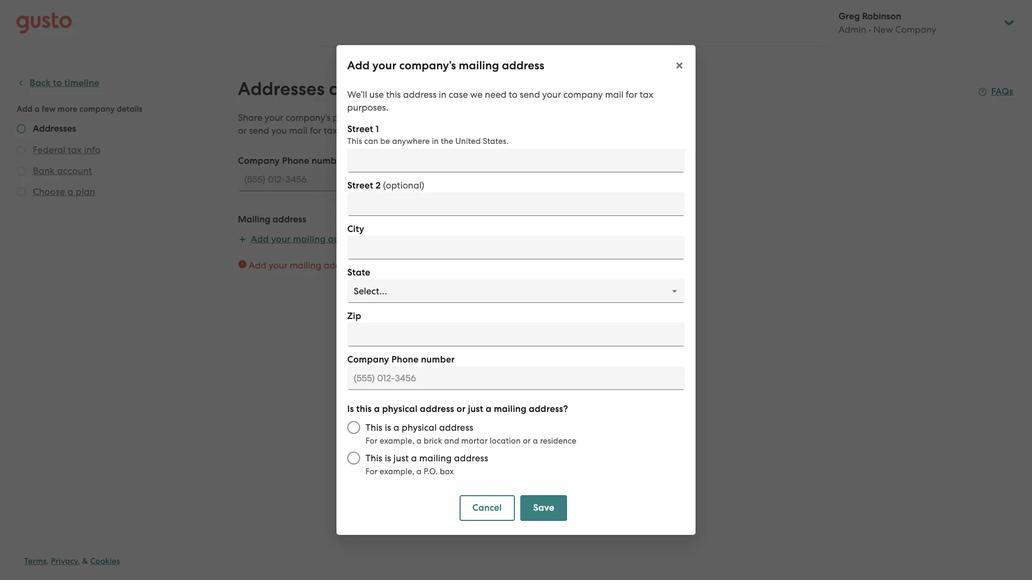 Task type: vqa. For each thing, say whether or not it's contained in the screenshot.
By Fall 2024 (we plan to file for an extension) Option at the bottom left of page
no



Task type: describe. For each thing, give the bounding box(es) containing it.
case inside we'll use this address in case we need to send your company mail for tax purposes.
[[449, 89, 468, 100]]

phone for (555) 012-3456 telephone field
[[282, 155, 309, 167]]

to inside "share your company's phone number and address, in case we need to contact you or send you mail for tax purposes."
[[525, 112, 534, 123]]

address up we'll use this address in case we need to send your company mail for tax purposes.
[[502, 59, 545, 73]]

privacy link
[[51, 557, 78, 567]]

purposes. inside "share your company's phone number and address, in case we need to contact you or send you mail for tax purposes."
[[340, 125, 381, 136]]

faqs button
[[979, 86, 1014, 98]]

mailing up p.o.
[[419, 453, 452, 464]]

continue inside button
[[418, 301, 456, 312]]

cookies button
[[90, 556, 120, 568]]

timeline
[[64, 77, 99, 89]]

to inside the back to timeline button
[[53, 77, 62, 89]]

1 vertical spatial details
[[117, 104, 143, 114]]

mailing down add your mailing address
[[290, 260, 322, 271]]

City field
[[347, 236, 685, 260]]

city
[[347, 224, 364, 235]]

mailing up we'll use this address in case we need to send your company mail for tax purposes.
[[459, 59, 499, 73]]

0 vertical spatial just
[[468, 404, 484, 415]]

address?
[[529, 404, 568, 415]]

2
[[376, 180, 381, 191]]

federal
[[33, 145, 65, 155]]

phone for company phone number telephone field
[[392, 354, 419, 366]]

company phone number for (555) 012-3456 telephone field
[[238, 155, 346, 167]]

terms , privacy , & cookies
[[24, 557, 120, 567]]

mailing down company phone number telephone field
[[494, 404, 527, 415]]

location
[[490, 437, 521, 446]]

company inside we'll use this address in case we need to send your company mail for tax purposes.
[[564, 89, 603, 100]]

address up add your mailing address
[[273, 214, 306, 225]]

tax inside federal tax info button
[[68, 145, 82, 155]]

is for a
[[385, 423, 391, 433]]

united
[[456, 137, 481, 146]]

for example, a p.o. box
[[366, 467, 454, 477]]

1
[[376, 124, 379, 135]]

can
[[364, 137, 378, 146]]

&
[[82, 557, 88, 567]]

address down for example, a brick and mortar location or a residence
[[454, 453, 489, 464]]

we'll use this address in case we need to send your company mail for tax purposes.
[[347, 89, 654, 113]]

save and continue
[[375, 301, 456, 312]]

dialog main content element
[[337, 82, 696, 536]]

for inside we'll use this address in case we need to send your company mail for tax purposes.
[[626, 89, 638, 100]]

0 vertical spatial continue
[[370, 260, 407, 271]]

and up phone
[[329, 78, 363, 100]]

mailing up add your mailing address to continue
[[293, 234, 326, 245]]

share your company's phone number and address, in case we need to contact you or send you mail for tax purposes.
[[238, 112, 586, 136]]

back
[[30, 77, 51, 89]]

1 vertical spatial company
[[79, 104, 115, 114]]

phone
[[333, 112, 360, 123]]

address up this is a physical address
[[420, 404, 454, 415]]

is
[[347, 404, 354, 415]]

your for add your company's mailing address
[[373, 59, 397, 73]]

terms link
[[24, 557, 47, 567]]

federal tax info button
[[33, 144, 101, 156]]

purposes. inside we'll use this address in case we need to send your company mail for tax purposes.
[[347, 102, 389, 113]]

address inside we'll use this address in case we need to send your company mail for tax purposes.
[[403, 89, 437, 100]]

info
[[84, 145, 101, 155]]

address up add your mailing address to continue
[[328, 234, 363, 245]]

save for save
[[533, 503, 555, 514]]

example, for just
[[380, 467, 415, 477]]

back to timeline button
[[17, 77, 99, 90]]

address,
[[417, 112, 453, 123]]

addresses list
[[17, 123, 149, 201]]

mail inside we'll use this address in case we need to send your company mail for tax purposes.
[[605, 89, 624, 100]]

we inside we'll use this address in case we need to send your company mail for tax purposes.
[[470, 89, 483, 100]]

add for add your mailing address to continue
[[249, 260, 267, 271]]

1 vertical spatial just
[[394, 453, 409, 464]]

choose a plan
[[33, 187, 95, 197]]

for inside "share your company's phone number and address, in case we need to contact you or send you mail for tax purposes."
[[310, 125, 322, 136]]

p.o.
[[424, 467, 438, 477]]

add your company's mailing address
[[347, 59, 545, 73]]

brick
[[424, 437, 442, 446]]

box
[[440, 467, 454, 477]]

physical for this
[[382, 404, 418, 415]]

1 horizontal spatial or
[[457, 404, 466, 415]]

for for this is just a mailing address
[[366, 467, 378, 477]]

states.
[[483, 137, 509, 146]]

address down city
[[324, 260, 357, 271]]

choose
[[33, 187, 65, 197]]

state
[[347, 267, 371, 279]]

2 horizontal spatial or
[[523, 437, 531, 446]]

this is just a mailing address
[[366, 453, 489, 464]]

the
[[441, 137, 454, 146]]

and inside "share your company's phone number and address, in case we need to contact you or send you mail for tax purposes."
[[398, 112, 415, 123]]

anywhere
[[392, 137, 430, 146]]

add your mailing address to continue
[[249, 260, 407, 271]]

Zip field
[[347, 323, 685, 347]]

1 vertical spatial this
[[356, 404, 372, 415]]

addresses for addresses
[[33, 123, 76, 134]]

company's for mailing
[[399, 59, 456, 73]]

faqs
[[992, 86, 1014, 97]]

privacy
[[51, 557, 78, 567]]

this for this is just a mailing address
[[366, 453, 383, 464]]

in inside street 1 this can be anywhere in the united states.
[[432, 137, 439, 146]]

terms
[[24, 557, 47, 567]]

number for (555) 012-3456 telephone field
[[312, 155, 346, 167]]

use
[[370, 89, 384, 100]]

mailing address
[[238, 214, 306, 225]]

in inside "share your company's phone number and address, in case we need to contact you or send you mail for tax purposes."
[[455, 112, 463, 123]]

or inside "share your company's phone number and address, in case we need to contact you or send you mail for tax purposes."
[[238, 125, 247, 136]]

save button
[[520, 496, 567, 522]]

addresses and contact details
[[238, 78, 493, 100]]



Task type: locate. For each thing, give the bounding box(es) containing it.
0 vertical spatial mail
[[605, 89, 624, 100]]

1 horizontal spatial contact
[[536, 112, 568, 123]]

0 vertical spatial this
[[347, 137, 362, 146]]

number inside "share your company's phone number and address, in case we need to contact you or send you mail for tax purposes."
[[362, 112, 396, 123]]

this right use
[[386, 89, 401, 100]]

1 horizontal spatial save
[[533, 503, 555, 514]]

cookies
[[90, 557, 120, 567]]

for down this is a physical address option
[[366, 467, 378, 477]]

this is a physical address
[[366, 423, 474, 433]]

0 vertical spatial company phone number
[[238, 155, 346, 167]]

save for save and continue
[[375, 301, 396, 312]]

1 horizontal spatial for
[[626, 89, 638, 100]]

0 vertical spatial addresses
[[238, 78, 325, 100]]

0 vertical spatial this
[[386, 89, 401, 100]]

need inside "share your company's phone number and address, in case we need to contact you or send you mail for tax purposes."
[[501, 112, 523, 123]]

0 horizontal spatial for
[[310, 125, 322, 136]]

1 vertical spatial or
[[457, 404, 466, 415]]

your for add your mailing address
[[271, 234, 291, 245]]

0 vertical spatial contact
[[367, 78, 431, 100]]

1 horizontal spatial just
[[468, 404, 484, 415]]

this up this is just a mailing address option at the left bottom of page
[[366, 423, 383, 433]]

0 vertical spatial company
[[238, 155, 280, 167]]

phone
[[282, 155, 309, 167], [392, 354, 419, 366]]

street up can
[[347, 124, 373, 135]]

street left the 2
[[347, 180, 373, 191]]

This is just a mailing address radio
[[342, 447, 366, 471]]

your for add your mailing address to continue
[[269, 260, 288, 271]]

this right is
[[356, 404, 372, 415]]

company for company phone number telephone field
[[347, 354, 389, 366]]

2 vertical spatial or
[[523, 437, 531, 446]]

physical up brick
[[402, 423, 437, 433]]

0 horizontal spatial company
[[79, 104, 115, 114]]

1 vertical spatial case
[[465, 112, 484, 123]]

add for add your company's mailing address
[[347, 59, 370, 73]]

2 vertical spatial this
[[366, 453, 383, 464]]

0 horizontal spatial save
[[375, 301, 396, 312]]

1 vertical spatial company
[[347, 354, 389, 366]]

a inside button
[[67, 187, 73, 197]]

0 horizontal spatial mail
[[289, 125, 308, 136]]

1 horizontal spatial addresses
[[238, 78, 325, 100]]

2 example, from the top
[[380, 467, 415, 477]]

1 vertical spatial we
[[487, 112, 499, 123]]

(optional)
[[383, 180, 425, 191]]

1 vertical spatial contact
[[536, 112, 568, 123]]

is right this is a physical address option
[[385, 423, 391, 433]]

number inside dialog main content element
[[421, 354, 455, 366]]

mail
[[605, 89, 624, 100], [289, 125, 308, 136]]

cancel
[[473, 503, 502, 514]]

0 vertical spatial save
[[375, 301, 396, 312]]

0 horizontal spatial contact
[[367, 78, 431, 100]]

case down add your company's mailing address
[[449, 89, 468, 100]]

add for add your mailing address
[[251, 234, 269, 245]]

0 horizontal spatial addresses
[[33, 123, 76, 134]]

send inside we'll use this address in case we need to send your company mail for tax purposes.
[[520, 89, 540, 100]]

tax inside we'll use this address in case we need to send your company mail for tax purposes.
[[640, 89, 654, 100]]

1 vertical spatial for
[[366, 467, 378, 477]]

2 vertical spatial number
[[421, 354, 455, 366]]

0 horizontal spatial details
[[117, 104, 143, 114]]

add
[[347, 59, 370, 73], [17, 104, 33, 114], [251, 234, 269, 245], [249, 260, 267, 271]]

1 horizontal spatial this
[[386, 89, 401, 100]]

and inside dialog main content element
[[444, 437, 460, 446]]

example,
[[380, 437, 415, 446], [380, 467, 415, 477]]

we
[[470, 89, 483, 100], [487, 112, 499, 123]]

0 horizontal spatial company's
[[286, 112, 331, 123]]

1 vertical spatial in
[[455, 112, 463, 123]]

2 horizontal spatial tax
[[640, 89, 654, 100]]

cancel button
[[460, 496, 515, 522]]

add your company's mailing address dialog
[[337, 45, 696, 536]]

this for this is a physical address
[[366, 423, 383, 433]]

add inside dialog
[[347, 59, 370, 73]]

0 vertical spatial for
[[626, 89, 638, 100]]

0 vertical spatial purposes.
[[347, 102, 389, 113]]

1 vertical spatial tax
[[324, 125, 338, 136]]

company phone number
[[238, 155, 346, 167], [347, 354, 455, 366]]

just
[[468, 404, 484, 415], [394, 453, 409, 464]]

number for company phone number telephone field
[[421, 354, 455, 366]]

0 horizontal spatial just
[[394, 453, 409, 464]]

, left privacy link
[[47, 557, 49, 567]]

company's up address,
[[399, 59, 456, 73]]

bank account button
[[33, 165, 92, 177]]

1 is from the top
[[385, 423, 391, 433]]

a left p.o.
[[417, 467, 422, 477]]

,
[[47, 557, 49, 567], [78, 557, 80, 567]]

1 vertical spatial save
[[533, 503, 555, 514]]

0 vertical spatial company's
[[399, 59, 456, 73]]

1 horizontal spatial ,
[[78, 557, 80, 567]]

you
[[570, 112, 586, 123], [272, 125, 287, 136]]

address up address,
[[403, 89, 437, 100]]

2 for from the top
[[366, 467, 378, 477]]

we down add your company's mailing address
[[470, 89, 483, 100]]

1 horizontal spatial continue
[[418, 301, 456, 312]]

addresses for addresses and contact details
[[238, 78, 325, 100]]

physical
[[382, 404, 418, 415], [402, 423, 437, 433]]

1 horizontal spatial you
[[570, 112, 586, 123]]

0 vertical spatial example,
[[380, 437, 415, 446]]

this down this is a physical address option
[[366, 453, 383, 464]]

0 vertical spatial number
[[362, 112, 396, 123]]

send inside "share your company's phone number and address, in case we need to contact you or send you mail for tax purposes."
[[249, 125, 269, 136]]

this left can
[[347, 137, 362, 146]]

1 vertical spatial mail
[[289, 125, 308, 136]]

0 horizontal spatial tax
[[68, 145, 82, 155]]

0 vertical spatial for
[[366, 437, 378, 446]]

physical for is
[[402, 423, 437, 433]]

address down is this a physical address or just a mailing address?
[[439, 423, 474, 433]]

1 horizontal spatial company's
[[399, 59, 456, 73]]

1 vertical spatial addresses
[[33, 123, 76, 134]]

or right location
[[523, 437, 531, 446]]

company
[[564, 89, 603, 100], [79, 104, 115, 114]]

1 vertical spatial phone
[[392, 354, 419, 366]]

company down zip
[[347, 354, 389, 366]]

and up anywhere
[[398, 112, 415, 123]]

2 horizontal spatial number
[[421, 354, 455, 366]]

0 vertical spatial you
[[570, 112, 586, 123]]

0 vertical spatial or
[[238, 125, 247, 136]]

account
[[57, 166, 92, 176]]

mortar
[[462, 437, 488, 446]]

share
[[238, 112, 262, 123]]

0 vertical spatial company
[[564, 89, 603, 100]]

save and continue button
[[362, 294, 469, 319]]

street 2 (optional)
[[347, 180, 425, 191]]

Street 1 field
[[347, 149, 685, 173]]

for up this is just a mailing address option at the left bottom of page
[[366, 437, 378, 446]]

zip
[[347, 311, 361, 322]]

addresses inside list
[[33, 123, 76, 134]]

1 horizontal spatial mail
[[605, 89, 624, 100]]

and right zip
[[399, 301, 416, 312]]

company for (555) 012-3456 telephone field
[[238, 155, 280, 167]]

0 horizontal spatial send
[[249, 125, 269, 136]]

or down share
[[238, 125, 247, 136]]

company phone number inside dialog main content element
[[347, 354, 455, 366]]

0 horizontal spatial company
[[238, 155, 280, 167]]

your
[[373, 59, 397, 73], [542, 89, 561, 100], [265, 112, 283, 123], [271, 234, 291, 245], [269, 260, 288, 271]]

1 vertical spatial need
[[501, 112, 523, 123]]

1 , from the left
[[47, 557, 49, 567]]

1 vertical spatial for
[[310, 125, 322, 136]]

few
[[42, 104, 56, 114]]

a down this is a physical address
[[417, 437, 422, 446]]

company inside dialog main content element
[[347, 354, 389, 366]]

0 vertical spatial we
[[470, 89, 483, 100]]

need
[[485, 89, 507, 100], [501, 112, 523, 123]]

company's inside "share your company's phone number and address, in case we need to contact you or send you mail for tax purposes."
[[286, 112, 331, 123]]

0 horizontal spatial ,
[[47, 557, 49, 567]]

example, down this is a physical address
[[380, 437, 415, 446]]

street 1 this can be anywhere in the united states.
[[347, 124, 509, 146]]

this
[[347, 137, 362, 146], [366, 423, 383, 433], [366, 453, 383, 464]]

and right brick
[[444, 437, 460, 446]]

we inside "share your company's phone number and address, in case we need to contact you or send you mail for tax purposes."
[[487, 112, 499, 123]]

for for this is a physical address
[[366, 437, 378, 446]]

a right this is a physical address option
[[394, 423, 400, 433]]

purposes. down use
[[347, 102, 389, 113]]

street for 1
[[347, 124, 373, 135]]

1 street from the top
[[347, 124, 373, 135]]

is this a physical address or just a mailing address?
[[347, 404, 568, 415]]

in left the
[[432, 137, 439, 146]]

bank
[[33, 166, 55, 176]]

addresses
[[238, 78, 325, 100], [33, 123, 76, 134]]

to
[[53, 77, 62, 89], [509, 89, 518, 100], [525, 112, 534, 123], [359, 260, 368, 271]]

0 horizontal spatial we
[[470, 89, 483, 100]]

for example, a brick and mortar location or a residence
[[366, 437, 577, 446]]

1 vertical spatial continue
[[418, 301, 456, 312]]

federal tax info
[[33, 145, 101, 155]]

1 vertical spatial this
[[366, 423, 383, 433]]

1 vertical spatial number
[[312, 155, 346, 167]]

this inside street 1 this can be anywhere in the united states.
[[347, 137, 362, 146]]

addresses up share
[[238, 78, 325, 100]]

a up mortar
[[486, 404, 492, 415]]

0 vertical spatial case
[[449, 89, 468, 100]]

for
[[366, 437, 378, 446], [366, 467, 378, 477]]

contact
[[367, 78, 431, 100], [536, 112, 568, 123]]

back to timeline
[[30, 77, 99, 89]]

number up is this a physical address or just a mailing address?
[[421, 354, 455, 366]]

save
[[375, 301, 396, 312], [533, 503, 555, 514]]

we up states.
[[487, 112, 499, 123]]

1 horizontal spatial number
[[362, 112, 396, 123]]

0 horizontal spatial number
[[312, 155, 346, 167]]

more
[[58, 104, 77, 114]]

company
[[238, 155, 280, 167], [347, 354, 389, 366]]

details
[[436, 78, 493, 100], [117, 104, 143, 114]]

send
[[520, 89, 540, 100], [249, 125, 269, 136]]

in right address,
[[455, 112, 463, 123]]

company's inside dialog
[[399, 59, 456, 73]]

1 vertical spatial purposes.
[[340, 125, 381, 136]]

is up for example, a p.o. box
[[385, 453, 391, 464]]

a up for example, a p.o. box
[[411, 453, 417, 464]]

0 horizontal spatial continue
[[370, 260, 407, 271]]

0 horizontal spatial company phone number
[[238, 155, 346, 167]]

is for just
[[385, 453, 391, 464]]

add a few more company details
[[17, 104, 143, 114]]

2 is from the top
[[385, 453, 391, 464]]

save inside dialog main content element
[[533, 503, 555, 514]]

0 vertical spatial street
[[347, 124, 373, 135]]

1 horizontal spatial company
[[347, 354, 389, 366]]

1 vertical spatial example,
[[380, 467, 415, 477]]

case up united
[[465, 112, 484, 123]]

example, for a
[[380, 437, 415, 446]]

in
[[439, 89, 447, 100], [455, 112, 463, 123], [432, 137, 439, 146]]

2 , from the left
[[78, 557, 80, 567]]

2 street from the top
[[347, 180, 373, 191]]

0 vertical spatial in
[[439, 89, 447, 100]]

number
[[362, 112, 396, 123], [312, 155, 346, 167], [421, 354, 455, 366]]

just up mortar
[[468, 404, 484, 415]]

in inside we'll use this address in case we need to send your company mail for tax purposes.
[[439, 89, 447, 100]]

, left &
[[78, 557, 80, 567]]

example, down this is just a mailing address on the left of page
[[380, 467, 415, 477]]

your inside "share your company's phone number and address, in case we need to contact you or send you mail for tax purposes."
[[265, 112, 283, 123]]

or up for example, a brick and mortar location or a residence
[[457, 404, 466, 415]]

0 vertical spatial details
[[436, 78, 493, 100]]

0 horizontal spatial phone
[[282, 155, 309, 167]]

residence
[[540, 437, 577, 446]]

mailing
[[238, 214, 271, 225]]

company's
[[399, 59, 456, 73], [286, 112, 331, 123]]

0 vertical spatial need
[[485, 89, 507, 100]]

or
[[238, 125, 247, 136], [457, 404, 466, 415], [523, 437, 531, 446]]

addresses down few
[[33, 123, 76, 134]]

0 horizontal spatial this
[[356, 404, 372, 415]]

purposes. up can
[[340, 125, 381, 136]]

1 example, from the top
[[380, 437, 415, 446]]

a left few
[[35, 104, 40, 114]]

we'll
[[347, 89, 367, 100]]

and inside button
[[399, 301, 416, 312]]

Street 2 field
[[347, 193, 685, 216]]

contact inside "share your company's phone number and address, in case we need to contact you or send you mail for tax purposes."
[[536, 112, 568, 123]]

0 vertical spatial tax
[[640, 89, 654, 100]]

number down phone
[[312, 155, 346, 167]]

a left residence
[[533, 437, 538, 446]]

1 horizontal spatial phone
[[392, 354, 419, 366]]

tax inside "share your company's phone number and address, in case we need to contact you or send you mail for tax purposes."
[[324, 125, 338, 136]]

a
[[35, 104, 40, 114], [67, 187, 73, 197], [374, 404, 380, 415], [486, 404, 492, 415], [394, 423, 400, 433], [417, 437, 422, 446], [533, 437, 538, 446], [411, 453, 417, 464], [417, 467, 422, 477]]

company's for phone
[[286, 112, 331, 123]]

1 horizontal spatial we
[[487, 112, 499, 123]]

(555) 012-3456 telephone field
[[238, 168, 593, 191]]

company phone number for company phone number telephone field
[[347, 354, 455, 366]]

2 vertical spatial tax
[[68, 145, 82, 155]]

1 horizontal spatial company
[[564, 89, 603, 100]]

1 for from the top
[[366, 437, 378, 446]]

0 vertical spatial is
[[385, 423, 391, 433]]

need inside we'll use this address in case we need to send your company mail for tax purposes.
[[485, 89, 507, 100]]

be
[[380, 137, 390, 146]]

mailing
[[459, 59, 499, 73], [293, 234, 326, 245], [290, 260, 322, 271], [494, 404, 527, 415], [419, 453, 452, 464]]

case inside "share your company's phone number and address, in case we need to contact you or send you mail for tax purposes."
[[465, 112, 484, 123]]

choose a plan button
[[33, 186, 95, 198]]

home image
[[16, 12, 72, 34]]

company down share
[[238, 155, 280, 167]]

add your mailing address
[[251, 234, 363, 245]]

to inside we'll use this address in case we need to send your company mail for tax purposes.
[[509, 89, 518, 100]]

number up 1 on the left of the page
[[362, 112, 396, 123]]

2 vertical spatial in
[[432, 137, 439, 146]]

1 vertical spatial you
[[272, 125, 287, 136]]

physical up this is a physical address
[[382, 404, 418, 415]]

just up for example, a p.o. box
[[394, 453, 409, 464]]

company's left phone
[[286, 112, 331, 123]]

Company Phone number telephone field
[[347, 367, 685, 390]]

in up address,
[[439, 89, 447, 100]]

1 horizontal spatial tax
[[324, 125, 338, 136]]

street inside street 1 this can be anywhere in the united states.
[[347, 124, 373, 135]]

your for share your company's phone number and address, in case we need to contact you or send you mail for tax purposes.
[[265, 112, 283, 123]]

street
[[347, 124, 373, 135], [347, 180, 373, 191]]

0 horizontal spatial or
[[238, 125, 247, 136]]

a left plan
[[67, 187, 73, 197]]

street for 2
[[347, 180, 373, 191]]

0 vertical spatial send
[[520, 89, 540, 100]]

purposes.
[[347, 102, 389, 113], [340, 125, 381, 136]]

is
[[385, 423, 391, 433], [385, 453, 391, 464]]

and
[[329, 78, 363, 100], [398, 112, 415, 123], [399, 301, 416, 312], [444, 437, 460, 446]]

plan
[[76, 187, 95, 197]]

1 vertical spatial send
[[249, 125, 269, 136]]

account menu element
[[825, 0, 1016, 46]]

This is a physical address radio
[[342, 416, 366, 440]]

bank account
[[33, 166, 92, 176]]

1 vertical spatial physical
[[402, 423, 437, 433]]

1 horizontal spatial details
[[436, 78, 493, 100]]

address
[[502, 59, 545, 73], [403, 89, 437, 100], [273, 214, 306, 225], [328, 234, 363, 245], [324, 260, 357, 271], [420, 404, 454, 415], [439, 423, 474, 433], [454, 453, 489, 464]]

add for add a few more company details
[[17, 104, 33, 114]]

tax
[[640, 89, 654, 100], [324, 125, 338, 136], [68, 145, 82, 155]]

your inside we'll use this address in case we need to send your company mail for tax purposes.
[[542, 89, 561, 100]]

a right is
[[374, 404, 380, 415]]

1 vertical spatial street
[[347, 180, 373, 191]]

mail inside "share your company's phone number and address, in case we need to contact you or send you mail for tax purposes."
[[289, 125, 308, 136]]

phone inside dialog main content element
[[392, 354, 419, 366]]

0 vertical spatial physical
[[382, 404, 418, 415]]

this inside we'll use this address in case we need to send your company mail for tax purposes.
[[386, 89, 401, 100]]



